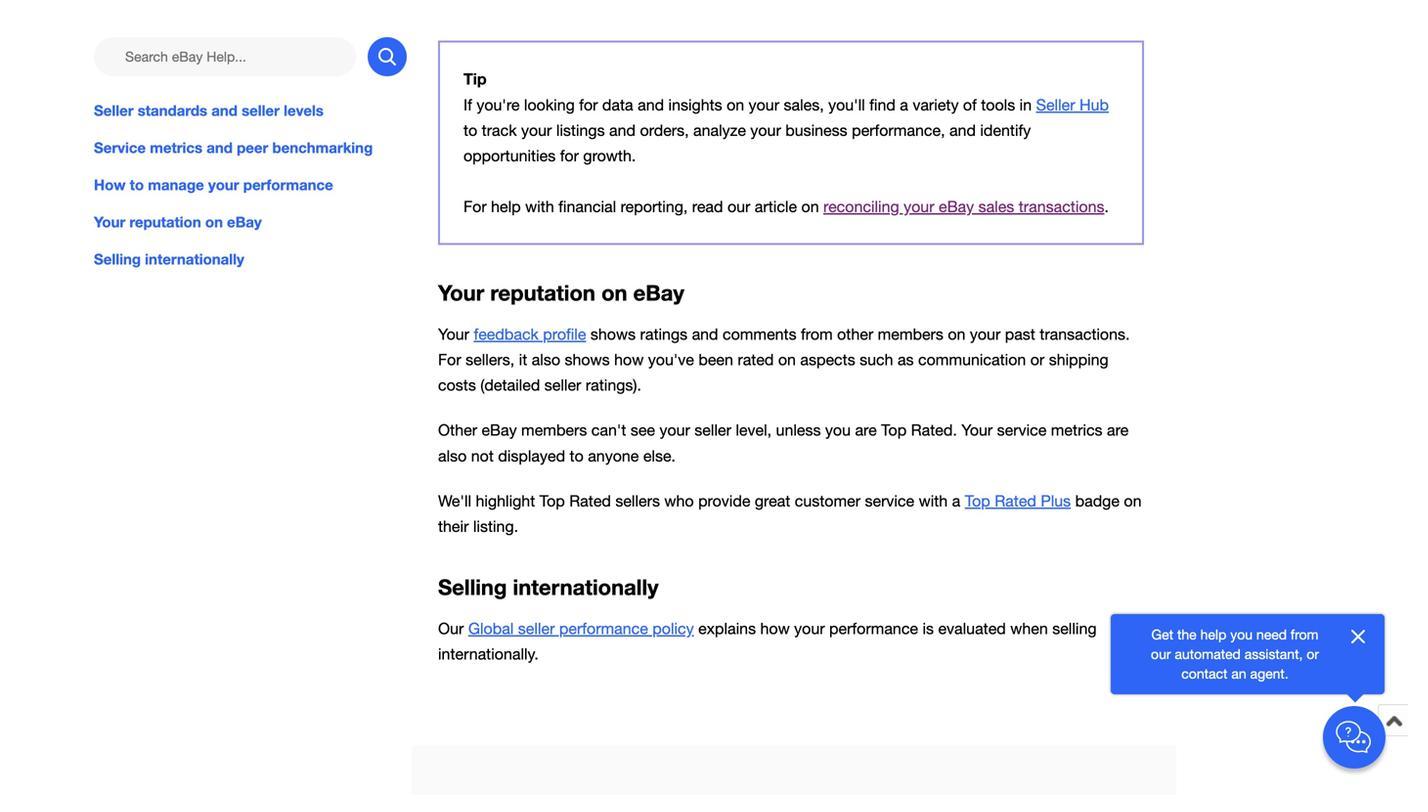 Task type: vqa. For each thing, say whether or not it's contained in the screenshot.
Sold  Nov 17, 2023 UNOPENED 2023 Panini Chronicles MLB Baseball Trading Cards Mega Box Brand New's Sold
no



Task type: describe. For each thing, give the bounding box(es) containing it.
identify
[[981, 121, 1031, 139]]

service
[[94, 139, 146, 157]]

an
[[1232, 666, 1247, 682]]

customer
[[795, 492, 861, 510]]

ebay down "how to manage your performance" link
[[227, 213, 262, 231]]

0 horizontal spatial top
[[540, 492, 565, 510]]

sales
[[979, 198, 1015, 216]]

else.
[[644, 447, 676, 465]]

business
[[786, 121, 848, 139]]

get the help you need from our automated assistant, or contact an agent. tooltip
[[1143, 625, 1329, 684]]

data
[[603, 96, 634, 114]]

of
[[964, 96, 977, 114]]

hub
[[1080, 96, 1109, 114]]

tools
[[981, 96, 1016, 114]]

badge
[[1076, 492, 1120, 510]]

seller inside 'link'
[[242, 102, 280, 119]]

or inside the get the help you need from our automated assistant, or contact an agent.
[[1307, 646, 1320, 662]]

listings
[[556, 121, 605, 139]]

1 horizontal spatial for
[[464, 198, 487, 216]]

1 vertical spatial reputation
[[491, 280, 596, 306]]

your inside other ebay members can't see your seller level, unless you are top rated. your service metrics are also not displayed to anyone else.
[[962, 421, 993, 439]]

automated
[[1175, 646, 1241, 662]]

to for other
[[570, 447, 584, 465]]

or inside shows ratings and comments from other members on your past transactions. for sellers, it also shows how you've been rated on aspects such as communication or shipping costs (detailed seller ratings).
[[1031, 351, 1045, 369]]

insights
[[669, 96, 723, 114]]

your inside your reputation on ebay link
[[94, 213, 125, 231]]

level,
[[736, 421, 772, 439]]

(detailed
[[481, 376, 540, 394]]

1 horizontal spatial your reputation on ebay
[[438, 280, 685, 306]]

service metrics and peer benchmarking
[[94, 139, 373, 157]]

such
[[860, 351, 894, 369]]

from inside shows ratings and comments from other members on your past transactions. for sellers, it also shows how you've been rated on aspects such as communication or shipping costs (detailed seller ratings).
[[801, 325, 833, 343]]

for inside shows ratings and comments from other members on your past transactions. for sellers, it also shows how you've been rated on aspects such as communication or shipping costs (detailed seller ratings).
[[438, 351, 461, 369]]

ebay up the ratings at the left of the page
[[634, 280, 685, 306]]

you've
[[648, 351, 694, 369]]

your inside shows ratings and comments from other members on your past transactions. for sellers, it also shows how you've been rated on aspects such as communication or shipping costs (detailed seller ratings).
[[970, 325, 1001, 343]]

reconciling your ebay sales transactions link
[[824, 198, 1105, 216]]

provide
[[699, 492, 751, 510]]

can't
[[592, 421, 626, 439]]

from inside the get the help you need from our automated assistant, or contact an agent.
[[1291, 627, 1319, 643]]

0 horizontal spatial help
[[491, 198, 521, 216]]

and down data
[[610, 121, 636, 139]]

help inside the get the help you need from our automated assistant, or contact an agent.
[[1201, 627, 1227, 643]]

rated sellers
[[570, 492, 660, 510]]

orders,
[[640, 121, 689, 139]]

ebay inside other ebay members can't see your seller level, unless you are top rated. your service metrics are also not displayed to anyone else.
[[482, 421, 517, 439]]

get the help you need from our automated assistant, or contact an agent.
[[1151, 627, 1320, 682]]

find
[[870, 96, 896, 114]]

you're
[[477, 96, 520, 114]]

displayed
[[498, 447, 566, 465]]

aspects
[[801, 351, 856, 369]]

rated
[[738, 351, 774, 369]]

for help with financial reporting, read our article on reconciling your ebay sales transactions .
[[464, 198, 1109, 216]]

1 vertical spatial selling internationally
[[438, 574, 659, 600]]

if
[[464, 96, 472, 114]]

metrics inside other ebay members can't see your seller level, unless you are top rated. your service metrics are also not displayed to anyone else.
[[1051, 421, 1103, 439]]

our
[[438, 620, 464, 638]]

selling internationally inside the selling internationally link
[[94, 251, 244, 268]]

seller standards and seller levels link
[[94, 100, 407, 121]]

badge on their listing.
[[438, 492, 1142, 536]]

global
[[468, 620, 514, 638]]

manage
[[148, 176, 204, 194]]

tip
[[464, 70, 487, 88]]

seller hub link
[[1037, 96, 1109, 114]]

the
[[1178, 627, 1197, 643]]

your inside "how to manage your performance" link
[[208, 176, 239, 194]]

on down financial on the left
[[602, 280, 628, 306]]

internationally inside the selling internationally link
[[145, 251, 244, 268]]

in
[[1020, 96, 1032, 114]]

transactions.
[[1040, 325, 1130, 343]]

as
[[898, 351, 914, 369]]

evaluated
[[939, 620, 1006, 638]]

and down of
[[950, 121, 976, 139]]

other
[[838, 325, 874, 343]]

Search eBay Help... text field
[[94, 37, 356, 76]]

is
[[923, 620, 934, 638]]

reconciling
[[824, 198, 900, 216]]

explains how your performance is evaluated when selling internationally.
[[438, 620, 1097, 663]]

looking
[[524, 96, 575, 114]]

it
[[519, 351, 528, 369]]

and up "orders,"
[[638, 96, 664, 114]]

1 vertical spatial to
[[130, 176, 144, 194]]

selling internationally link
[[94, 249, 407, 270]]

also inside shows ratings and comments from other members on your past transactions. for sellers, it also shows how you've been rated on aspects such as communication or shipping costs (detailed seller ratings).
[[532, 351, 561, 369]]

your inside explains how your performance is evaluated when selling internationally.
[[795, 620, 825, 638]]

0 vertical spatial your reputation on ebay
[[94, 213, 262, 231]]

your right analyze
[[751, 121, 781, 139]]

and inside 'link'
[[212, 102, 238, 119]]

your left sales,
[[749, 96, 780, 114]]

your down the looking at the left top of page
[[521, 121, 552, 139]]

your inside other ebay members can't see your seller level, unless you are top rated. your service metrics are also not displayed to anyone else.
[[660, 421, 691, 439]]

financial
[[559, 198, 616, 216]]

peer
[[237, 139, 268, 157]]

growth.
[[583, 147, 636, 165]]

0 vertical spatial shows
[[591, 325, 636, 343]]

0 horizontal spatial with
[[525, 198, 554, 216]]

who
[[665, 492, 694, 510]]

need
[[1257, 627, 1287, 643]]

performance for our
[[559, 620, 648, 638]]

seller inside other ebay members can't see your seller level, unless you are top rated. your service metrics are also not displayed to anyone else.
[[695, 421, 732, 439]]

how
[[94, 176, 126, 194]]

on up communication
[[948, 325, 966, 343]]

anyone
[[588, 447, 639, 465]]

plus
[[1041, 492, 1071, 510]]

feedback
[[474, 325, 539, 343]]

seller inside shows ratings and comments from other members on your past transactions. for sellers, it also shows how you've been rated on aspects such as communication or shipping costs (detailed seller ratings).
[[545, 376, 581, 394]]

ratings).
[[586, 376, 642, 394]]

assistant,
[[1245, 646, 1303, 662]]

how to manage your performance
[[94, 176, 333, 194]]

communication
[[919, 351, 1027, 369]]

variety
[[913, 96, 959, 114]]

service metrics and peer benchmarking link
[[94, 137, 407, 159]]

on right article
[[802, 198, 819, 216]]

shipping
[[1049, 351, 1109, 369]]

internationally.
[[438, 645, 539, 663]]

costs
[[438, 376, 476, 394]]

track
[[482, 121, 517, 139]]

top for your
[[882, 421, 907, 439]]

1 are from the left
[[855, 421, 877, 439]]



Task type: locate. For each thing, give the bounding box(es) containing it.
your right rated.
[[962, 421, 993, 439]]

help up automated on the right bottom of page
[[1201, 627, 1227, 643]]

seller up the peer
[[242, 102, 280, 119]]

0 horizontal spatial members
[[521, 421, 587, 439]]

0 vertical spatial internationally
[[145, 251, 244, 268]]

0 vertical spatial from
[[801, 325, 833, 343]]

0 vertical spatial members
[[878, 325, 944, 343]]

1 horizontal spatial seller
[[1037, 96, 1076, 114]]

standards
[[138, 102, 207, 119]]

internationally
[[145, 251, 244, 268], [513, 574, 659, 600]]

get
[[1152, 627, 1174, 643]]

shows right profile
[[591, 325, 636, 343]]

seller left ratings).
[[545, 376, 581, 394]]

from right need
[[1291, 627, 1319, 643]]

our down get
[[1151, 646, 1172, 662]]

to inside other ebay members can't see your seller level, unless you are top rated. your service metrics are also not displayed to anyone else.
[[570, 447, 584, 465]]

1 horizontal spatial from
[[1291, 627, 1319, 643]]

0 horizontal spatial a
[[900, 96, 909, 114]]

0 vertical spatial a
[[900, 96, 909, 114]]

their
[[438, 517, 469, 536]]

service up top rated plus "link"
[[998, 421, 1047, 439]]

reputation
[[130, 213, 201, 231], [491, 280, 596, 306]]

performance left is
[[830, 620, 919, 638]]

reporting,
[[621, 198, 688, 216]]

help
[[491, 198, 521, 216], [1201, 627, 1227, 643]]

a left rated
[[953, 492, 961, 510]]

0 horizontal spatial internationally
[[145, 251, 244, 268]]

service right customer
[[865, 492, 915, 510]]

top left rated.
[[882, 421, 907, 439]]

ebay left sales
[[939, 198, 975, 216]]

2 vertical spatial to
[[570, 447, 584, 465]]

1 horizontal spatial selling
[[438, 574, 507, 600]]

how inside explains how your performance is evaluated when selling internationally.
[[761, 620, 790, 638]]

performance inside "how to manage your performance" link
[[243, 176, 333, 194]]

your right reconciling
[[904, 198, 935, 216]]

reputation up feedback profile link
[[491, 280, 596, 306]]

rated.
[[911, 421, 958, 439]]

you left need
[[1231, 627, 1253, 643]]

also inside other ebay members can't see your seller level, unless you are top rated. your service metrics are also not displayed to anyone else.
[[438, 447, 467, 465]]

great
[[755, 492, 791, 510]]

your right explains
[[795, 620, 825, 638]]

our for automated
[[1151, 646, 1172, 662]]

for down opportunities
[[464, 198, 487, 216]]

from up aspects
[[801, 325, 833, 343]]

also right the it
[[532, 351, 561, 369]]

listing.
[[473, 517, 519, 536]]

1 horizontal spatial metrics
[[1051, 421, 1103, 439]]

1 vertical spatial with
[[919, 492, 948, 510]]

your reputation on ebay down "manage" on the left of page
[[94, 213, 262, 231]]

top left rated
[[965, 492, 991, 510]]

1 vertical spatial service
[[865, 492, 915, 510]]

selling down how
[[94, 251, 141, 268]]

on inside tip if you're looking for data and insights on your sales, you'll find a variety of tools in seller hub to track your listings and orders, analyze your business performance, and identify opportunities for growth.
[[727, 96, 745, 114]]

help down opportunities
[[491, 198, 521, 216]]

your up else.
[[660, 421, 691, 439]]

0 horizontal spatial performance
[[243, 176, 333, 194]]

to down if
[[464, 121, 478, 139]]

1 horizontal spatial top
[[882, 421, 907, 439]]

1 horizontal spatial reputation
[[491, 280, 596, 306]]

0 horizontal spatial to
[[130, 176, 144, 194]]

how inside shows ratings and comments from other members on your past transactions. for sellers, it also shows how you've been rated on aspects such as communication or shipping costs (detailed seller ratings).
[[614, 351, 644, 369]]

0 horizontal spatial seller
[[94, 102, 134, 119]]

1 horizontal spatial help
[[1201, 627, 1227, 643]]

performance
[[243, 176, 333, 194], [559, 620, 648, 638], [830, 620, 919, 638]]

1 vertical spatial members
[[521, 421, 587, 439]]

0 horizontal spatial or
[[1031, 351, 1045, 369]]

top
[[882, 421, 907, 439], [540, 492, 565, 510], [965, 492, 991, 510]]

also
[[532, 351, 561, 369], [438, 447, 467, 465]]

1 vertical spatial from
[[1291, 627, 1319, 643]]

we'll highlight top rated sellers who provide great customer service with a top rated plus
[[438, 492, 1071, 510]]

0 vertical spatial selling internationally
[[94, 251, 244, 268]]

members inside other ebay members can't see your seller level, unless you are top rated. your service metrics are also not displayed to anyone else.
[[521, 421, 587, 439]]

you inside the get the help you need from our automated assistant, or contact an agent.
[[1231, 627, 1253, 643]]

top for provide
[[965, 492, 991, 510]]

0 vertical spatial you
[[826, 421, 851, 439]]

members inside shows ratings and comments from other members on your past transactions. for sellers, it also shows how you've been rated on aspects such as communication or shipping costs (detailed seller ratings).
[[878, 325, 944, 343]]

0 vertical spatial metrics
[[150, 139, 203, 157]]

1 horizontal spatial how
[[761, 620, 790, 638]]

members up as
[[878, 325, 944, 343]]

1 horizontal spatial members
[[878, 325, 944, 343]]

0 vertical spatial help
[[491, 198, 521, 216]]

on up analyze
[[727, 96, 745, 114]]

or down past
[[1031, 351, 1045, 369]]

2 are from the left
[[1107, 421, 1129, 439]]

how
[[614, 351, 644, 369], [761, 620, 790, 638]]

also down other
[[438, 447, 467, 465]]

contact
[[1182, 666, 1228, 682]]

a right the find
[[900, 96, 909, 114]]

your down how
[[94, 213, 125, 231]]

0 horizontal spatial you
[[826, 421, 851, 439]]

selling internationally down "manage" on the left of page
[[94, 251, 244, 268]]

reputation down "manage" on the left of page
[[130, 213, 201, 231]]

or
[[1031, 351, 1045, 369], [1307, 646, 1320, 662]]

0 vertical spatial selling
[[94, 251, 141, 268]]

internationally down your reputation on ebay link
[[145, 251, 244, 268]]

performance inside explains how your performance is evaluated when selling internationally.
[[830, 620, 919, 638]]

0 horizontal spatial for
[[560, 147, 579, 165]]

seller standards and seller levels
[[94, 102, 324, 119]]

a inside tip if you're looking for data and insights on your sales, you'll find a variety of tools in seller hub to track your listings and orders, analyze your business performance, and identify opportunities for growth.
[[900, 96, 909, 114]]

1 vertical spatial for
[[560, 147, 579, 165]]

0 horizontal spatial selling internationally
[[94, 251, 244, 268]]

0 vertical spatial or
[[1031, 351, 1045, 369]]

1 vertical spatial for
[[438, 351, 461, 369]]

our for article
[[728, 198, 751, 216]]

service
[[998, 421, 1047, 439], [865, 492, 915, 510]]

and up service metrics and peer benchmarking
[[212, 102, 238, 119]]

selling up the global
[[438, 574, 507, 600]]

sellers,
[[466, 351, 515, 369]]

1 horizontal spatial also
[[532, 351, 561, 369]]

when
[[1011, 620, 1048, 638]]

to for tip
[[464, 121, 478, 139]]

on right rated
[[779, 351, 796, 369]]

seller right the global
[[518, 620, 555, 638]]

article
[[755, 198, 797, 216]]

our inside the get the help you need from our automated assistant, or contact an agent.
[[1151, 646, 1172, 662]]

comments
[[723, 325, 797, 343]]

0 horizontal spatial service
[[865, 492, 915, 510]]

1 horizontal spatial selling internationally
[[438, 574, 659, 600]]

highlight
[[476, 492, 535, 510]]

1 horizontal spatial with
[[919, 492, 948, 510]]

you inside other ebay members can't see your seller level, unless you are top rated. your service metrics are also not displayed to anyone else.
[[826, 421, 851, 439]]

0 horizontal spatial our
[[728, 198, 751, 216]]

you'll
[[829, 96, 866, 114]]

1 vertical spatial internationally
[[513, 574, 659, 600]]

2 horizontal spatial top
[[965, 492, 991, 510]]

how right explains
[[761, 620, 790, 638]]

see
[[631, 421, 655, 439]]

and up been
[[692, 325, 719, 343]]

or right assistant,
[[1307, 646, 1320, 662]]

shows ratings and comments from other members on your past transactions. for sellers, it also shows how you've been rated on aspects such as communication or shipping costs (detailed seller ratings).
[[438, 325, 1130, 394]]

0 horizontal spatial your reputation on ebay
[[94, 213, 262, 231]]

0 horizontal spatial are
[[855, 421, 877, 439]]

with down rated.
[[919, 492, 948, 510]]

0 horizontal spatial also
[[438, 447, 467, 465]]

members up the displayed
[[521, 421, 587, 439]]

on inside badge on their listing.
[[1124, 492, 1142, 510]]

top right highlight
[[540, 492, 565, 510]]

you right unless
[[826, 421, 851, 439]]

1 horizontal spatial performance
[[559, 620, 648, 638]]

for up costs at the top of the page
[[438, 351, 461, 369]]

read
[[692, 198, 723, 216]]

1 vertical spatial also
[[438, 447, 467, 465]]

seller right in
[[1037, 96, 1076, 114]]

1 vertical spatial our
[[1151, 646, 1172, 662]]

for up listings
[[579, 96, 598, 114]]

your up communication
[[970, 325, 1001, 343]]

0 vertical spatial reputation
[[130, 213, 201, 231]]

0 horizontal spatial from
[[801, 325, 833, 343]]

1 vertical spatial selling
[[438, 574, 507, 600]]

explains
[[699, 620, 756, 638]]

sales,
[[784, 96, 824, 114]]

performance,
[[852, 121, 946, 139]]

to inside tip if you're looking for data and insights on your sales, you'll find a variety of tools in seller hub to track your listings and orders, analyze your business performance, and identify opportunities for growth.
[[464, 121, 478, 139]]

global seller performance policy link
[[468, 620, 694, 638]]

ratings
[[640, 325, 688, 343]]

0 vertical spatial to
[[464, 121, 478, 139]]

.
[[1105, 198, 1109, 216]]

we'll
[[438, 492, 472, 510]]

1 vertical spatial a
[[953, 492, 961, 510]]

on down how to manage your performance
[[205, 213, 223, 231]]

levels
[[284, 102, 324, 119]]

2 horizontal spatial performance
[[830, 620, 919, 638]]

1 horizontal spatial you
[[1231, 627, 1253, 643]]

benchmarking
[[272, 139, 373, 157]]

1 horizontal spatial are
[[1107, 421, 1129, 439]]

seller inside 'link'
[[94, 102, 134, 119]]

for down listings
[[560, 147, 579, 165]]

1 horizontal spatial or
[[1307, 646, 1320, 662]]

our right read
[[728, 198, 751, 216]]

selling
[[1053, 620, 1097, 638]]

your feedback profile
[[438, 325, 586, 343]]

0 horizontal spatial how
[[614, 351, 644, 369]]

your
[[94, 213, 125, 231], [438, 280, 485, 306], [438, 325, 470, 343], [962, 421, 993, 439]]

other
[[438, 421, 477, 439]]

selling internationally up our global seller performance policy
[[438, 574, 659, 600]]

0 horizontal spatial metrics
[[150, 139, 203, 157]]

0 vertical spatial our
[[728, 198, 751, 216]]

service inside other ebay members can't see your seller level, unless you are top rated. your service metrics are also not displayed to anyone else.
[[998, 421, 1047, 439]]

been
[[699, 351, 734, 369]]

seller inside tip if you're looking for data and insights on your sales, you'll find a variety of tools in seller hub to track your listings and orders, analyze your business performance, and identify opportunities for growth.
[[1037, 96, 1076, 114]]

transactions
[[1019, 198, 1105, 216]]

1 vertical spatial you
[[1231, 627, 1253, 643]]

your down service metrics and peer benchmarking
[[208, 176, 239, 194]]

your up feedback
[[438, 280, 485, 306]]

internationally up global seller performance policy link
[[513, 574, 659, 600]]

feedback profile link
[[474, 325, 586, 343]]

0 vertical spatial for
[[464, 198, 487, 216]]

1 vertical spatial metrics
[[1051, 421, 1103, 439]]

performance for explains
[[830, 620, 919, 638]]

ebay up not
[[482, 421, 517, 439]]

0 horizontal spatial reputation
[[130, 213, 201, 231]]

to right how
[[130, 176, 144, 194]]

metrics up "manage" on the left of page
[[150, 139, 203, 157]]

1 horizontal spatial service
[[998, 421, 1047, 439]]

profile
[[543, 325, 586, 343]]

0 horizontal spatial selling
[[94, 251, 141, 268]]

opportunities
[[464, 147, 556, 165]]

performance left the policy
[[559, 620, 648, 638]]

reputation inside your reputation on ebay link
[[130, 213, 201, 231]]

metrics
[[150, 139, 203, 157], [1051, 421, 1103, 439]]

your
[[749, 96, 780, 114], [521, 121, 552, 139], [751, 121, 781, 139], [208, 176, 239, 194], [904, 198, 935, 216], [970, 325, 1001, 343], [660, 421, 691, 439], [795, 620, 825, 638]]

and inside shows ratings and comments from other members on your past transactions. for sellers, it also shows how you've been rated on aspects such as communication or shipping costs (detailed seller ratings).
[[692, 325, 719, 343]]

shows down profile
[[565, 351, 610, 369]]

seller left the level,
[[695, 421, 732, 439]]

performance down benchmarking
[[243, 176, 333, 194]]

1 horizontal spatial for
[[579, 96, 598, 114]]

0 horizontal spatial for
[[438, 351, 461, 369]]

0 vertical spatial how
[[614, 351, 644, 369]]

your up sellers,
[[438, 325, 470, 343]]

are right unless
[[855, 421, 877, 439]]

analyze
[[694, 121, 746, 139]]

0 vertical spatial for
[[579, 96, 598, 114]]

1 vertical spatial shows
[[565, 351, 610, 369]]

1 horizontal spatial our
[[1151, 646, 1172, 662]]

top inside other ebay members can't see your seller level, unless you are top rated. your service metrics are also not displayed to anyone else.
[[882, 421, 907, 439]]

agent.
[[1251, 666, 1289, 682]]

1 horizontal spatial internationally
[[513, 574, 659, 600]]

seller up service
[[94, 102, 134, 119]]

are up the badge
[[1107, 421, 1129, 439]]

1 vertical spatial or
[[1307, 646, 1320, 662]]

2 horizontal spatial to
[[570, 447, 584, 465]]

top rated plus link
[[965, 492, 1071, 510]]

with
[[525, 198, 554, 216], [919, 492, 948, 510]]

not
[[471, 447, 494, 465]]

1 vertical spatial your reputation on ebay
[[438, 280, 685, 306]]

our
[[728, 198, 751, 216], [1151, 646, 1172, 662]]

our global seller performance policy
[[438, 620, 694, 638]]

to left anyone
[[570, 447, 584, 465]]

with left financial on the left
[[525, 198, 554, 216]]

your reputation on ebay up profile
[[438, 280, 685, 306]]

metrics down 'shipping'
[[1051, 421, 1103, 439]]

your reputation on ebay
[[94, 213, 262, 231], [438, 280, 685, 306]]

how up ratings).
[[614, 351, 644, 369]]

and left the peer
[[207, 139, 233, 157]]

1 horizontal spatial a
[[953, 492, 961, 510]]

0 vertical spatial also
[[532, 351, 561, 369]]

0 vertical spatial service
[[998, 421, 1047, 439]]

your reputation on ebay link
[[94, 211, 407, 233]]

1 horizontal spatial to
[[464, 121, 478, 139]]

0 vertical spatial with
[[525, 198, 554, 216]]

on right the badge
[[1124, 492, 1142, 510]]

1 vertical spatial help
[[1201, 627, 1227, 643]]

how to manage your performance link
[[94, 174, 407, 196]]

for
[[579, 96, 598, 114], [560, 147, 579, 165]]

1 vertical spatial how
[[761, 620, 790, 638]]



